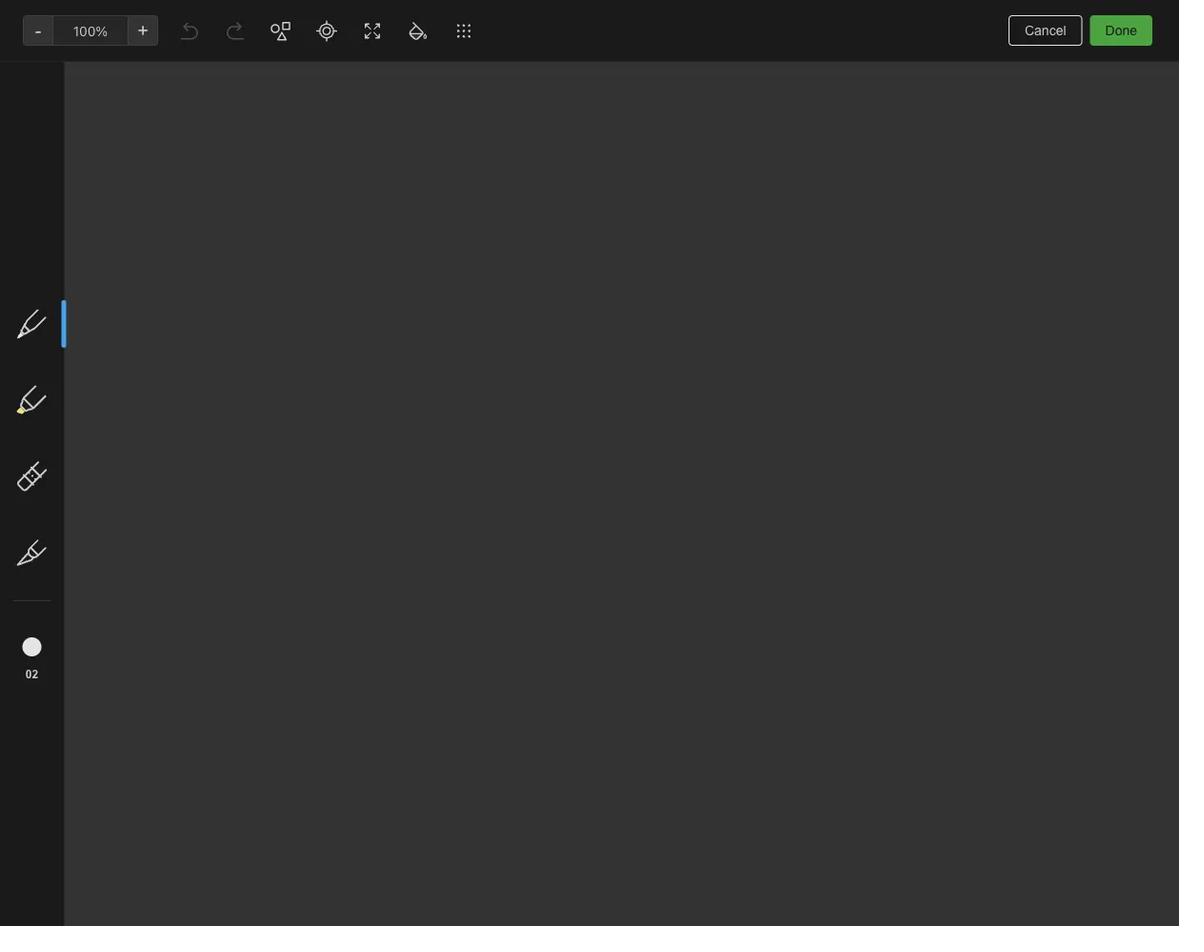 Task type: locate. For each thing, give the bounding box(es) containing it.
0 vertical spatial notes
[[270, 19, 322, 41]]

3 notes
[[252, 60, 298, 75]]

notes up notes
[[270, 19, 322, 41]]

None search field
[[25, 55, 204, 90]]

tree
[[0, 150, 229, 821]]

Note Editor text field
[[0, 0, 1179, 926]]

shared with me link
[[0, 313, 228, 344]]

you
[[1028, 15, 1049, 30]]

only
[[998, 15, 1025, 30]]

me
[[118, 321, 137, 336]]

notebooks
[[43, 260, 110, 275]]

share button
[[1064, 8, 1134, 38]]

tasks button
[[0, 211, 228, 241]]

new button
[[11, 100, 217, 134]]

trash
[[42, 363, 76, 378]]

tree containing home
[[0, 150, 229, 821]]

Search text field
[[25, 55, 204, 90]]

1 horizontal spatial notes
[[270, 19, 322, 41]]

0 horizontal spatial notes
[[42, 187, 78, 203]]

tags button
[[0, 283, 228, 313]]

notes down home
[[42, 187, 78, 203]]

notes
[[270, 19, 322, 41], [42, 187, 78, 203]]

trash link
[[0, 355, 228, 386]]

home
[[42, 157, 78, 172]]

home link
[[0, 150, 229, 180]]



Task type: describe. For each thing, give the bounding box(es) containing it.
note window element
[[0, 0, 1179, 926]]

notebooks link
[[0, 252, 228, 283]]

notes
[[263, 60, 298, 75]]

share
[[1080, 15, 1118, 30]]

notes link
[[0, 180, 228, 211]]

1 vertical spatial notes
[[42, 187, 78, 203]]

3
[[252, 60, 260, 75]]

new
[[42, 109, 69, 125]]

tasks
[[42, 218, 77, 234]]

settings image
[[194, 15, 217, 38]]

shared
[[42, 321, 85, 336]]

with
[[89, 321, 115, 336]]

tags
[[43, 290, 72, 306]]

only you
[[998, 15, 1049, 30]]

shared with me
[[42, 321, 137, 336]]



Task type: vqa. For each thing, say whether or not it's contained in the screenshot.
to within the Upgrade To Create Unlimited Notes And Notebooks
no



